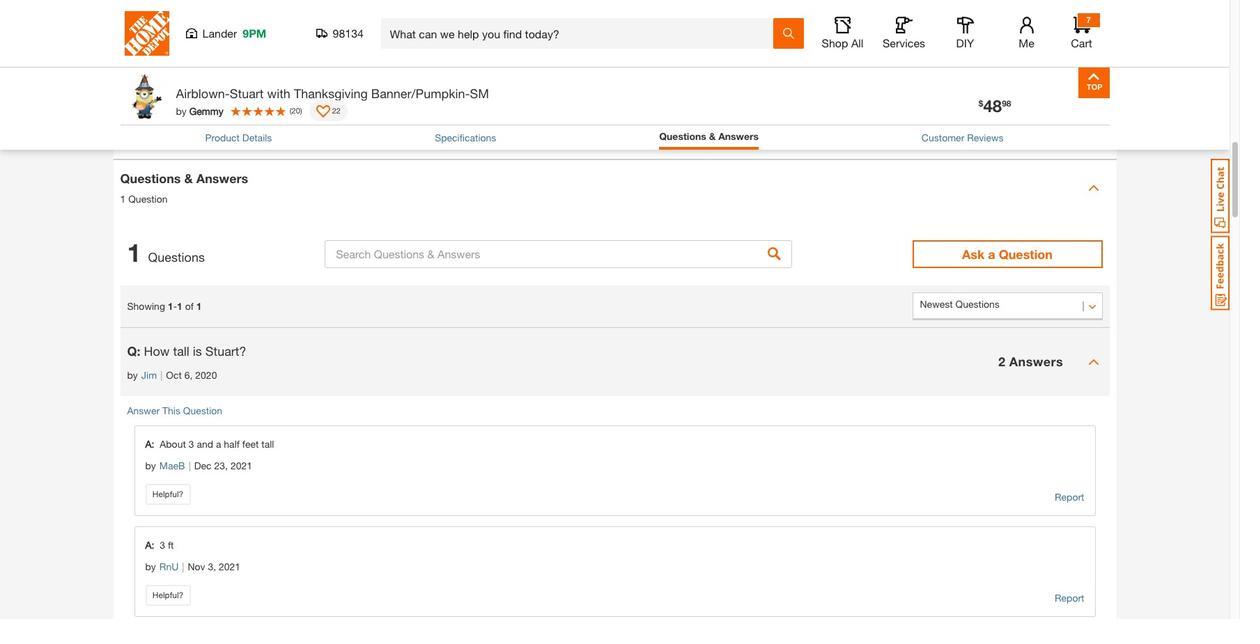 Task type: describe. For each thing, give the bounding box(es) containing it.
1 horizontal spatial 3
[[189, 438, 194, 450]]

answer this question
[[127, 405, 222, 416]]

ask
[[962, 246, 985, 262]]

by down manufacturer warranty
[[176, 105, 187, 117]]

with
[[267, 86, 290, 101]]

9pm
[[243, 26, 266, 40]]

and
[[197, 438, 213, 450]]

this
[[162, 405, 180, 416]]

22
[[332, 106, 341, 115]]

ft
[[168, 539, 174, 551]]

feedback.
[[368, 131, 412, 143]]

oct
[[166, 369, 182, 381]]

questions for questions & answers 1 question
[[120, 171, 181, 186]]

details
[[242, 132, 272, 143]]

$
[[979, 98, 984, 109]]

me button
[[1004, 17, 1049, 50]]

23,
[[214, 460, 228, 471]]

answer
[[127, 405, 160, 416]]

cart 7
[[1071, 15, 1092, 49]]

lander
[[202, 26, 237, 40]]

cart
[[1071, 36, 1092, 49]]

(
[[290, 106, 292, 115]]

by gemmy
[[176, 105, 223, 117]]

warranty / certifications
[[127, 48, 262, 63]]

diy
[[956, 36, 974, 49]]

customer reviews
[[922, 132, 1004, 143]]

certifications
[[188, 48, 262, 63]]

specifications
[[435, 132, 496, 143]]

7
[[1086, 15, 1091, 25]]

manufacturer warranty
[[134, 81, 234, 93]]

a inside button
[[988, 246, 996, 262]]

question for ask a question
[[999, 246, 1053, 262]]

98134 button
[[316, 26, 364, 40]]

2020
[[195, 369, 217, 381]]

answer this question link
[[127, 405, 222, 416]]

Search Questions & Answers text field
[[325, 240, 792, 268]]

by rnu | nov 3, 2021
[[145, 561, 241, 572]]

2021 for by rnu | nov 3, 2021
[[219, 561, 241, 572]]

3,
[[208, 561, 216, 572]]

)
[[300, 106, 302, 115]]

shop all
[[822, 36, 864, 49]]

provide
[[333, 131, 366, 143]]

caret image for 2 answers
[[1088, 356, 1099, 368]]

airblown-stuart with thanksgiving banner/pumpkin-sm
[[176, 86, 489, 101]]

helpful? for rnu
[[152, 590, 183, 600]]

product
[[239, 131, 273, 143]]

6,
[[184, 369, 193, 381]]

22 button
[[309, 100, 348, 121]]

feet
[[242, 438, 259, 450]]

a: 3 ft
[[145, 539, 174, 551]]

by jim | oct 6, 2020
[[127, 369, 217, 381]]

maeb button
[[159, 458, 185, 473]]

diy button
[[943, 17, 988, 50]]

showing 1 - 1 of 1
[[127, 300, 202, 312]]

2
[[999, 354, 1006, 369]]

ask a question button
[[912, 240, 1103, 268]]

top button
[[1078, 67, 1110, 98]]

improve
[[184, 131, 219, 143]]

reviews
[[967, 132, 1004, 143]]

manufacturer
[[134, 81, 192, 93]]

about
[[160, 438, 186, 450]]

q:
[[127, 343, 140, 359]]

& for questions & answers
[[709, 130, 716, 142]]

helpful? button for rnu
[[145, 585, 191, 606]]

0 horizontal spatial warranty
[[127, 48, 177, 63]]

by for about
[[145, 460, 156, 471]]

2 vertical spatial answers
[[1010, 354, 1063, 369]]

$ 48 98
[[979, 96, 1011, 116]]

rnu button
[[159, 559, 179, 575]]

rnu
[[159, 561, 179, 572]]

showing
[[127, 300, 165, 312]]

ask a question
[[962, 246, 1053, 262]]

98134
[[333, 26, 364, 40]]

report button for nov 3, 2021
[[1055, 591, 1085, 606]]

( 20 )
[[290, 106, 302, 115]]

| for tall
[[160, 369, 163, 381]]

a: for a: 3 ft
[[145, 539, 154, 551]]

airblown-
[[176, 86, 230, 101]]

questions inside "1 questions"
[[148, 249, 205, 264]]

1 vertical spatial tall
[[261, 438, 274, 450]]

n/a
[[378, 81, 395, 93]]

of
[[185, 300, 194, 312]]

gemmy
[[189, 105, 223, 117]]

98
[[1002, 98, 1011, 109]]

by for how
[[127, 369, 138, 381]]

banner/pumpkin-
[[371, 86, 470, 101]]

q: how tall is stuart?
[[127, 343, 246, 359]]

lander 9pm
[[202, 26, 266, 40]]



Task type: locate. For each thing, give the bounding box(es) containing it.
services button
[[882, 17, 926, 50]]

is
[[193, 343, 202, 359]]

warranty
[[127, 48, 177, 63], [195, 81, 234, 93]]

3 left and
[[189, 438, 194, 450]]

0 horizontal spatial &
[[184, 171, 193, 186]]

half
[[224, 438, 240, 450]]

caret image
[[1088, 182, 1099, 193], [1088, 356, 1099, 368]]

1 caret image from the top
[[1088, 182, 1099, 193]]

1 horizontal spatial warranty
[[195, 81, 234, 93]]

0 vertical spatial report
[[1055, 491, 1085, 503]]

a: left ft
[[145, 539, 154, 551]]

our
[[222, 131, 236, 143]]

1 vertical spatial report button
[[1055, 591, 1085, 606]]

0 vertical spatial report button
[[1055, 490, 1085, 505]]

feedback link image
[[1211, 236, 1230, 311]]

we
[[169, 131, 181, 143]]

0 vertical spatial answers
[[719, 130, 759, 142]]

me
[[1019, 36, 1035, 49]]

1
[[120, 193, 126, 205], [127, 237, 141, 267], [168, 300, 173, 312], [177, 300, 182, 312], [196, 300, 202, 312]]

shop all button
[[821, 17, 865, 50]]

1 report from the top
[[1055, 491, 1085, 503]]

tall right feet
[[261, 438, 274, 450]]

0 vertical spatial warranty
[[127, 48, 177, 63]]

a left half
[[216, 438, 221, 450]]

maeb
[[159, 460, 185, 471]]

2 a: from the top
[[145, 539, 154, 551]]

2 vertical spatial question
[[183, 405, 222, 416]]

report for dec 23, 2021
[[1055, 491, 1085, 503]]

product image image
[[124, 74, 169, 119]]

helpful? down maeb 'button'
[[152, 489, 183, 499]]

how can we improve our product information? provide feedback.
[[127, 131, 412, 143]]

1 a: from the top
[[145, 438, 154, 450]]

1 vertical spatial how
[[144, 343, 170, 359]]

question up "1 questions"
[[128, 193, 168, 205]]

-
[[173, 300, 177, 312]]

0 vertical spatial caret image
[[1088, 182, 1099, 193]]

question right this
[[183, 405, 222, 416]]

helpful? button down rnu button
[[145, 585, 191, 606]]

0 vertical spatial |
[[160, 369, 163, 381]]

0 horizontal spatial 3
[[160, 539, 165, 551]]

specifications button
[[435, 130, 496, 145], [435, 130, 496, 145]]

2 helpful? button from the top
[[145, 585, 191, 606]]

2 report button from the top
[[1055, 591, 1085, 606]]

48
[[984, 96, 1002, 116]]

0 vertical spatial 2021
[[231, 460, 252, 471]]

questions & answers 1 question
[[120, 171, 248, 205]]

1 inside questions & answers 1 question
[[120, 193, 126, 205]]

1 horizontal spatial question
[[183, 405, 222, 416]]

&
[[709, 130, 716, 142], [184, 171, 193, 186]]

2 report from the top
[[1055, 592, 1085, 604]]

how right q: at the bottom of page
[[144, 343, 170, 359]]

stuart
[[230, 86, 264, 101]]

0 vertical spatial question
[[128, 193, 168, 205]]

by left rnu
[[145, 561, 156, 572]]

answers for questions & answers 1 question
[[196, 171, 248, 186]]

1 vertical spatial 2021
[[219, 561, 241, 572]]

| for ft
[[182, 561, 184, 572]]

how left can
[[127, 131, 147, 143]]

by for 3
[[145, 561, 156, 572]]

tall
[[173, 343, 189, 359], [261, 438, 274, 450]]

2021 right 23,
[[231, 460, 252, 471]]

|
[[160, 369, 163, 381], [189, 460, 191, 471], [182, 561, 184, 572]]

warranty left /
[[127, 48, 177, 63]]

2 answers
[[999, 354, 1063, 369]]

shop
[[822, 36, 848, 49]]

information?
[[275, 131, 330, 143]]

0 vertical spatial 3
[[189, 438, 194, 450]]

a
[[988, 246, 996, 262], [216, 438, 221, 450]]

jim button
[[141, 368, 157, 382]]

0 vertical spatial &
[[709, 130, 716, 142]]

0 horizontal spatial |
[[160, 369, 163, 381]]

tall left the is on the bottom left of the page
[[173, 343, 189, 359]]

| left the nov
[[182, 561, 184, 572]]

1 vertical spatial questions
[[120, 171, 181, 186]]

a: for a: about 3 and a half feet tall
[[145, 438, 154, 450]]

1 vertical spatial a
[[216, 438, 221, 450]]

product details
[[205, 132, 272, 143]]

answers
[[719, 130, 759, 142], [196, 171, 248, 186], [1010, 354, 1063, 369]]

display image
[[316, 105, 330, 119]]

services
[[883, 36, 925, 49]]

1 report button from the top
[[1055, 490, 1085, 505]]

questions inside questions & answers 1 question
[[120, 171, 181, 186]]

1 horizontal spatial a
[[988, 246, 996, 262]]

1 vertical spatial a:
[[145, 539, 154, 551]]

0 vertical spatial a:
[[145, 438, 154, 450]]

helpful? button for maeb
[[145, 484, 191, 505]]

0 vertical spatial a
[[988, 246, 996, 262]]

0 vertical spatial helpful?
[[152, 489, 183, 499]]

2 horizontal spatial |
[[189, 460, 191, 471]]

1 horizontal spatial tall
[[261, 438, 274, 450]]

3 left ft
[[160, 539, 165, 551]]

2021 right the 3,
[[219, 561, 241, 572]]

a: left about
[[145, 438, 154, 450]]

0 horizontal spatial question
[[128, 193, 168, 205]]

by left maeb
[[145, 460, 156, 471]]

warranty up gemmy
[[195, 81, 234, 93]]

report button
[[1055, 490, 1085, 505], [1055, 591, 1085, 606]]

stuart?
[[205, 343, 246, 359]]

1 helpful? from the top
[[152, 489, 183, 499]]

0 vertical spatial tall
[[173, 343, 189, 359]]

by maeb | dec 23, 2021
[[145, 460, 252, 471]]

1 vertical spatial answers
[[196, 171, 248, 186]]

question inside questions & answers 1 question
[[128, 193, 168, 205]]

product
[[205, 132, 240, 143]]

| left dec
[[189, 460, 191, 471]]

helpful?
[[152, 489, 183, 499], [152, 590, 183, 600]]

& inside questions & answers 1 question
[[184, 171, 193, 186]]

2 horizontal spatial answers
[[1010, 354, 1063, 369]]

1 horizontal spatial answers
[[719, 130, 759, 142]]

1 horizontal spatial |
[[182, 561, 184, 572]]

1 vertical spatial report
[[1055, 592, 1085, 604]]

0 vertical spatial how
[[127, 131, 147, 143]]

a: about 3 and a half feet tall
[[145, 438, 274, 450]]

| for 3
[[189, 460, 191, 471]]

What can we help you find today? search field
[[390, 19, 772, 48]]

dec
[[194, 460, 212, 471]]

how can we improve our product information? provide feedback. link
[[127, 131, 412, 143]]

2 caret image from the top
[[1088, 356, 1099, 368]]

helpful? down rnu button
[[152, 590, 183, 600]]

caret image for 1
[[1088, 182, 1099, 193]]

20
[[292, 106, 300, 115]]

1 vertical spatial warranty
[[195, 81, 234, 93]]

can
[[150, 131, 166, 143]]

0 vertical spatial questions
[[659, 130, 706, 142]]

by left jim 'button'
[[127, 369, 138, 381]]

1 vertical spatial helpful? button
[[145, 585, 191, 606]]

2 horizontal spatial question
[[999, 246, 1053, 262]]

answers inside questions & answers 1 question
[[196, 171, 248, 186]]

a:
[[145, 438, 154, 450], [145, 539, 154, 551]]

nov
[[188, 561, 205, 572]]

2 helpful? from the top
[[152, 590, 183, 600]]

1 vertical spatial question
[[999, 246, 1053, 262]]

2021
[[231, 460, 252, 471], [219, 561, 241, 572]]

0 vertical spatial helpful? button
[[145, 484, 191, 505]]

| right jim
[[160, 369, 163, 381]]

0 horizontal spatial a
[[216, 438, 221, 450]]

helpful? for maeb
[[152, 489, 183, 499]]

2 vertical spatial questions
[[148, 249, 205, 264]]

answers for questions & answers
[[719, 130, 759, 142]]

1 vertical spatial &
[[184, 171, 193, 186]]

a right ask
[[988, 246, 996, 262]]

question for answer this question
[[183, 405, 222, 416]]

& for questions & answers 1 question
[[184, 171, 193, 186]]

1 questions
[[127, 237, 205, 267]]

2 vertical spatial |
[[182, 561, 184, 572]]

the home depot logo image
[[124, 11, 169, 56]]

jim
[[141, 369, 157, 381]]

live chat image
[[1211, 159, 1230, 233]]

1 vertical spatial caret image
[[1088, 356, 1099, 368]]

sm
[[470, 86, 489, 101]]

helpful? button down maeb 'button'
[[145, 484, 191, 505]]

2021 for by maeb | dec 23, 2021
[[231, 460, 252, 471]]

1 vertical spatial 3
[[160, 539, 165, 551]]

0 horizontal spatial answers
[[196, 171, 248, 186]]

question inside button
[[999, 246, 1053, 262]]

report button for dec 23, 2021
[[1055, 490, 1085, 505]]

1 horizontal spatial &
[[709, 130, 716, 142]]

report for nov 3, 2021
[[1055, 592, 1085, 604]]

how
[[127, 131, 147, 143], [144, 343, 170, 359]]

1 vertical spatial |
[[189, 460, 191, 471]]

/
[[181, 48, 185, 63]]

questions for questions & answers
[[659, 130, 706, 142]]

1 helpful? button from the top
[[145, 484, 191, 505]]

question right ask
[[999, 246, 1053, 262]]

all
[[851, 36, 864, 49]]

questions & answers
[[659, 130, 759, 142]]

thanksgiving
[[294, 86, 368, 101]]

customer
[[922, 132, 965, 143]]

0 horizontal spatial tall
[[173, 343, 189, 359]]

1 vertical spatial helpful?
[[152, 590, 183, 600]]



Task type: vqa. For each thing, say whether or not it's contained in the screenshot.
STUD FINDERS Link
no



